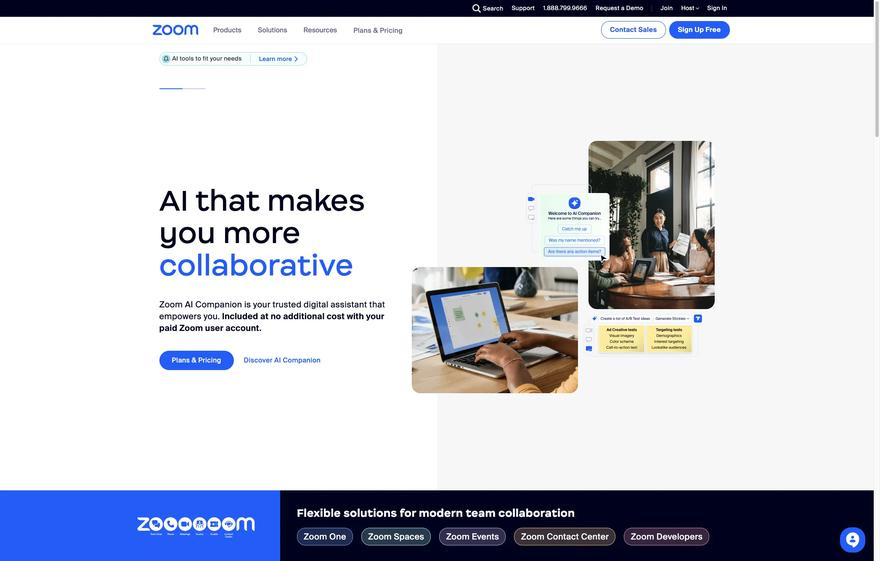 Task type: describe. For each thing, give the bounding box(es) containing it.
discover ai companion
[[244, 356, 321, 365]]

up
[[695, 25, 704, 34]]

demo
[[627, 4, 644, 12]]

0 horizontal spatial plans & pricing
[[172, 356, 221, 365]]

learn more
[[259, 55, 292, 63]]

right image
[[292, 55, 301, 62]]

account.
[[226, 323, 262, 334]]

1 vertical spatial pricing
[[198, 356, 221, 365]]

you
[[159, 215, 216, 251]]

plans inside the product information navigation
[[354, 26, 372, 35]]

developers
[[657, 532, 703, 543]]

products button
[[213, 17, 245, 44]]

is
[[244, 299, 251, 310]]

0 horizontal spatial &
[[192, 356, 197, 365]]

cost
[[327, 311, 345, 322]]

companion for zoom
[[195, 299, 242, 310]]

modern
[[419, 507, 463, 520]]

events
[[472, 532, 499, 543]]

zoom for zoom events
[[446, 532, 470, 543]]

pricing inside the product information navigation
[[380, 26, 403, 35]]

1.888.799.9666
[[543, 4, 588, 12]]

your for fit
[[210, 55, 222, 62]]

solutions button
[[258, 17, 291, 44]]

solutions
[[258, 26, 287, 35]]

learn
[[259, 55, 276, 63]]

zoom spaces
[[368, 532, 424, 543]]

banner containing contact sales
[[142, 17, 732, 44]]

user
[[205, 323, 224, 334]]

makes
[[267, 182, 365, 219]]

that inside the zoom ai companion is your trusted digital assistant that empowers you.
[[369, 299, 385, 310]]

trusted
[[273, 299, 302, 310]]

ai that makes you more
[[159, 182, 365, 251]]

join
[[661, 4, 673, 12]]

0 vertical spatial zoom interface icon image
[[443, 185, 610, 263]]

zoom for zoom contact center
[[521, 532, 545, 543]]

support
[[512, 4, 535, 12]]

ai inside ai that makes you more
[[159, 182, 189, 219]]

zoom for zoom developers
[[631, 532, 655, 543]]

zoom developers tab
[[624, 528, 710, 546]]

zoom developers
[[631, 532, 703, 543]]

request
[[596, 4, 620, 12]]

zoom spaces tab
[[362, 528, 431, 546]]

more inside ai that makes you more
[[223, 215, 301, 251]]

no
[[271, 311, 281, 322]]

that inside ai that makes you more
[[196, 182, 260, 219]]

flexible solutions for modern team collaboration tab list
[[297, 528, 857, 546]]

flexible solutions for modern team collaboration
[[297, 507, 575, 520]]

resources
[[304, 26, 337, 35]]

zoom events tab
[[440, 528, 506, 546]]

empowers
[[159, 311, 202, 322]]

zoom logo image
[[153, 25, 199, 35]]

discover
[[244, 356, 273, 365]]

free
[[706, 25, 721, 34]]

sign for sign up free
[[678, 25, 693, 34]]

sign for sign in
[[708, 4, 721, 12]]

0 vertical spatial more
[[277, 55, 292, 63]]

host
[[682, 4, 696, 12]]

& inside the product information navigation
[[373, 26, 378, 35]]



Task type: vqa. For each thing, say whether or not it's contained in the screenshot.
option group
no



Task type: locate. For each thing, give the bounding box(es) containing it.
ai inside the zoom ai companion is your trusted digital assistant that empowers you.
[[185, 299, 193, 310]]

plans & pricing
[[354, 26, 403, 35], [172, 356, 221, 365]]

zoom inside the zoom ai companion is your trusted digital assistant that empowers you.
[[159, 299, 183, 310]]

one
[[330, 532, 346, 543]]

with
[[347, 311, 364, 322]]

contact sales
[[610, 25, 657, 34]]

to
[[196, 55, 201, 62]]

your
[[210, 55, 222, 62], [253, 299, 271, 310], [366, 311, 385, 322]]

banner
[[142, 17, 732, 44]]

your inside the zoom ai companion is your trusted digital assistant that empowers you.
[[253, 299, 271, 310]]

zoom left one
[[304, 532, 327, 543]]

1 vertical spatial your
[[253, 299, 271, 310]]

your for is
[[253, 299, 271, 310]]

discover ai companion link
[[244, 351, 334, 370]]

1 horizontal spatial plans
[[354, 26, 372, 35]]

1.888.799.9666 button
[[537, 0, 590, 17], [543, 4, 588, 12]]

companion for discover
[[283, 356, 321, 365]]

0 horizontal spatial plans
[[172, 356, 190, 365]]

assistant
[[331, 299, 367, 310]]

sign left in
[[708, 4, 721, 12]]

ai tools to fit your needs
[[172, 55, 242, 62]]

that
[[196, 182, 260, 219], [369, 299, 385, 310]]

1 horizontal spatial contact
[[610, 25, 637, 34]]

1 horizontal spatial plans & pricing
[[354, 26, 403, 35]]

additional
[[283, 311, 325, 322]]

1 horizontal spatial &
[[373, 26, 378, 35]]

zoom for zoom ai companion is your trusted digital assistant that empowers you.
[[159, 299, 183, 310]]

zoom left events
[[446, 532, 470, 543]]

join link
[[655, 0, 675, 17], [661, 4, 673, 12]]

products
[[213, 26, 242, 35]]

1 vertical spatial sign
[[678, 25, 693, 34]]

team
[[466, 507, 496, 520]]

plans
[[354, 26, 372, 35], [172, 356, 190, 365]]

sign
[[708, 4, 721, 12], [678, 25, 693, 34]]

sign in link
[[702, 0, 732, 17], [708, 4, 728, 12]]

zoom up empowers
[[159, 299, 183, 310]]

zoom down solutions
[[368, 532, 392, 543]]

zoom one
[[304, 532, 346, 543]]

0 vertical spatial your
[[210, 55, 222, 62]]

contact inside meetings "navigation"
[[610, 25, 637, 34]]

1 vertical spatial &
[[192, 356, 197, 365]]

zoom left developers
[[631, 532, 655, 543]]

meetings navigation
[[600, 17, 732, 40]]

0 vertical spatial &
[[373, 26, 378, 35]]

collaboration
[[499, 507, 575, 520]]

pricing
[[380, 26, 403, 35], [198, 356, 221, 365]]

0 vertical spatial plans
[[354, 26, 372, 35]]

zoom for zoom spaces
[[368, 532, 392, 543]]

sign inside button
[[678, 25, 693, 34]]

ai inside discover ai companion link
[[274, 356, 281, 365]]

0 horizontal spatial your
[[210, 55, 222, 62]]

1 vertical spatial more
[[223, 215, 301, 251]]

zoom inside included at no additional cost with your paid zoom user account.
[[180, 323, 203, 334]]

ai
[[172, 55, 178, 62], [159, 182, 189, 219], [185, 299, 193, 310], [274, 356, 281, 365]]

solutions
[[344, 507, 397, 520]]

flexible
[[297, 507, 341, 520]]

included at no additional cost with your paid zoom user account.
[[159, 311, 385, 334]]

paid
[[159, 323, 177, 334]]

contact inside tab
[[547, 532, 579, 543]]

center
[[582, 532, 609, 543]]

collaborative
[[159, 247, 354, 284]]

host button
[[682, 4, 699, 12]]

0 vertical spatial contact
[[610, 25, 637, 34]]

request a demo link
[[590, 0, 646, 17], [596, 4, 644, 12]]

tools
[[180, 55, 194, 62]]

1 horizontal spatial that
[[369, 299, 385, 310]]

0 vertical spatial that
[[196, 182, 260, 219]]

zoom down collaboration
[[521, 532, 545, 543]]

1 vertical spatial that
[[369, 299, 385, 310]]

contact
[[610, 25, 637, 34], [547, 532, 579, 543]]

search button
[[466, 0, 506, 17]]

join link up meetings "navigation"
[[661, 4, 673, 12]]

plans & pricing inside the product information navigation
[[354, 26, 403, 35]]

a
[[622, 4, 625, 12]]

request a demo
[[596, 4, 644, 12]]

zoom for zoom one
[[304, 532, 327, 543]]

digital
[[304, 299, 329, 310]]

1 vertical spatial zoom interface icon image
[[584, 315, 702, 357]]

0 vertical spatial pricing
[[380, 26, 403, 35]]

1 horizontal spatial sign
[[708, 4, 721, 12]]

at
[[260, 311, 269, 322]]

in
[[722, 4, 728, 12]]

main content
[[0, 17, 874, 562]]

companion
[[195, 299, 242, 310], [283, 356, 321, 365]]

main content containing ai that makes you more
[[0, 17, 874, 562]]

zoom contact center
[[521, 532, 609, 543]]

1 vertical spatial companion
[[283, 356, 321, 365]]

your up the at
[[253, 299, 271, 310]]

fit
[[203, 55, 209, 62]]

zoom unified communication platform image
[[137, 518, 255, 540]]

contact down the "a"
[[610, 25, 637, 34]]

contact left center
[[547, 532, 579, 543]]

sign up free button
[[670, 21, 730, 39]]

needs
[[224, 55, 242, 62]]

for
[[400, 507, 416, 520]]

your right with
[[366, 311, 385, 322]]

zoom interface icon image
[[443, 185, 610, 263], [584, 315, 702, 357]]

1 vertical spatial plans & pricing
[[172, 356, 221, 365]]

1 vertical spatial contact
[[547, 532, 579, 543]]

1 horizontal spatial companion
[[283, 356, 321, 365]]

0 horizontal spatial that
[[196, 182, 260, 219]]

1 vertical spatial plans
[[172, 356, 190, 365]]

sign left up
[[678, 25, 693, 34]]

zoom
[[159, 299, 183, 310], [180, 323, 203, 334], [304, 532, 327, 543], [368, 532, 392, 543], [446, 532, 470, 543], [521, 532, 545, 543], [631, 532, 655, 543]]

contact sales link
[[601, 21, 666, 39]]

1 horizontal spatial your
[[253, 299, 271, 310]]

2 vertical spatial your
[[366, 311, 385, 322]]

0 horizontal spatial contact
[[547, 532, 579, 543]]

0 vertical spatial companion
[[195, 299, 242, 310]]

plans right resources dropdown button
[[354, 26, 372, 35]]

more
[[277, 55, 292, 63], [223, 215, 301, 251]]

product information navigation
[[207, 17, 409, 44]]

zoom contact center tab
[[515, 528, 616, 546]]

zoom inside tab
[[304, 532, 327, 543]]

join link left "host"
[[655, 0, 675, 17]]

zoom events
[[446, 532, 499, 543]]

companion inside the zoom ai companion is your trusted digital assistant that empowers you.
[[195, 299, 242, 310]]

sales
[[639, 25, 657, 34]]

spaces
[[394, 532, 424, 543]]

0 vertical spatial sign
[[708, 4, 721, 12]]

you.
[[204, 311, 220, 322]]

0 vertical spatial plans & pricing
[[354, 26, 403, 35]]

0 horizontal spatial pricing
[[198, 356, 221, 365]]

zoom down empowers
[[180, 323, 203, 334]]

your inside included at no additional cost with your paid zoom user account.
[[366, 311, 385, 322]]

your right the fit
[[210, 55, 222, 62]]

&
[[373, 26, 378, 35], [192, 356, 197, 365]]

zoom one tab
[[297, 528, 353, 546]]

0 horizontal spatial sign
[[678, 25, 693, 34]]

included
[[222, 311, 258, 322]]

zoom ai companion is your trusted digital assistant that empowers you.
[[159, 299, 385, 322]]

0 horizontal spatial companion
[[195, 299, 242, 310]]

sign in
[[708, 4, 728, 12]]

support link
[[506, 0, 537, 17], [512, 4, 535, 12]]

sign up free
[[678, 25, 721, 34]]

resources button
[[304, 17, 341, 44]]

2 horizontal spatial your
[[366, 311, 385, 322]]

1 horizontal spatial pricing
[[380, 26, 403, 35]]

plans down paid
[[172, 356, 190, 365]]

search
[[483, 5, 504, 12]]

plans & pricing link
[[354, 26, 403, 35], [354, 26, 403, 35], [159, 351, 234, 370]]



